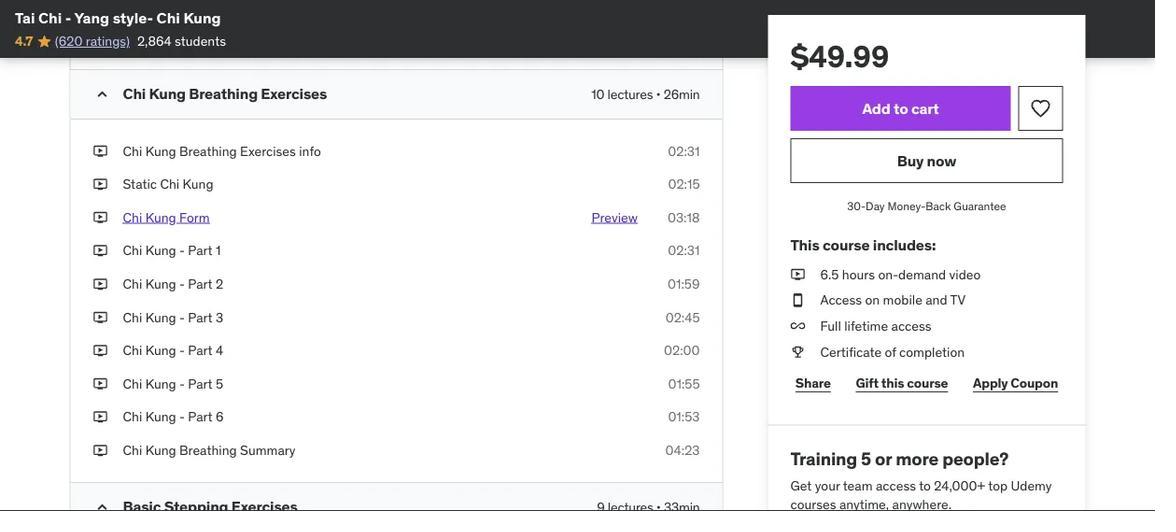 Task type: vqa. For each thing, say whether or not it's contained in the screenshot.


Task type: locate. For each thing, give the bounding box(es) containing it.
- down chi kung - part 3
[[179, 342, 185, 359]]

chi kung - part 1
[[123, 242, 221, 259]]

full
[[821, 317, 842, 334]]

kung down the chi kung - part 4
[[145, 375, 176, 392]]

on
[[866, 292, 880, 308]]

chi down chi kung - part 6
[[123, 442, 142, 459]]

part for 1
[[188, 242, 213, 259]]

chi up static
[[123, 142, 142, 159]]

demand
[[899, 266, 947, 283]]

chi down chi kung - part 5
[[123, 408, 142, 425]]

xsmall image left chi kung - part 1
[[93, 242, 108, 260]]

- left yang
[[65, 8, 71, 27]]

part left 3
[[188, 309, 213, 325]]

kung down the 2,864
[[149, 84, 186, 103]]

apply coupon button
[[969, 365, 1064, 402]]

1 vertical spatial course
[[907, 375, 949, 391]]

to
[[894, 98, 909, 118], [919, 477, 931, 494]]

buy now button
[[791, 138, 1064, 183]]

coupon
[[1011, 375, 1059, 391]]

gift this course link
[[851, 365, 954, 402]]

kung inside button
[[145, 209, 176, 226]]

02:31 up 02:15 at right
[[668, 142, 700, 159]]

- for 1
[[179, 242, 185, 259]]

xsmall image down yang
[[93, 28, 108, 47]]

26min
[[664, 85, 700, 102]]

4
[[216, 342, 223, 359]]

2 vertical spatial breathing
[[179, 442, 237, 459]]

xsmall image left chi kung - part 2
[[93, 275, 108, 293]]

-
[[65, 8, 71, 27], [179, 242, 185, 259], [179, 275, 185, 292], [179, 309, 185, 325], [179, 342, 185, 359], [179, 375, 185, 392], [179, 408, 185, 425]]

xsmall image up share
[[791, 343, 806, 361]]

part left 6
[[188, 408, 213, 425]]

part for 5
[[188, 375, 213, 392]]

kung up static chi kung at top left
[[145, 142, 176, 159]]

0 horizontal spatial tai
[[15, 8, 35, 27]]

xsmall image left static
[[93, 175, 108, 193]]

02:31
[[668, 142, 700, 159], [668, 242, 700, 259]]

xsmall image left full
[[791, 317, 806, 335]]

part left 1
[[188, 242, 213, 259]]

•
[[656, 85, 661, 102]]

kung up form on the top left of page
[[183, 176, 214, 192]]

chi down the chi kung - part 4
[[123, 375, 142, 392]]

5 inside training 5 or more people? get your team access to 24,000+ top udemy courses anytime, anywhere.
[[862, 447, 872, 469]]

kung down chi kung form button
[[145, 242, 176, 259]]

1 vertical spatial breathing
[[179, 142, 237, 159]]

access down mobile
[[892, 317, 932, 334]]

3 part from the top
[[188, 309, 213, 325]]

0 vertical spatial tai
[[15, 8, 35, 27]]

- down chi kung - part 5
[[179, 408, 185, 425]]

2,864
[[137, 33, 172, 49]]

10 lectures • 26min
[[592, 85, 700, 102]]

1 vertical spatial 02:31
[[668, 242, 700, 259]]

xsmall image for chi kung - part 4
[[93, 341, 108, 360]]

breathing
[[189, 84, 258, 103], [179, 142, 237, 159], [179, 442, 237, 459]]

6
[[216, 408, 224, 425]]

chi right small image
[[123, 84, 146, 103]]

5 part from the top
[[188, 375, 213, 392]]

- up the chi kung - part 4
[[179, 309, 185, 325]]

access down or
[[876, 477, 917, 494]]

xsmall image left chi kung - part 6
[[93, 408, 108, 426]]

certificate of completion
[[821, 343, 965, 360]]

5
[[216, 375, 223, 392], [862, 447, 872, 469]]

1 horizontal spatial 5
[[862, 447, 872, 469]]

breathing for chi kung breathing exercises
[[189, 84, 258, 103]]

exercises down cool
[[261, 84, 327, 103]]

more
[[896, 447, 939, 469]]

1 horizontal spatial tai
[[123, 29, 139, 46]]

30-day money-back guarantee
[[848, 199, 1007, 213]]

kung up students
[[183, 8, 221, 27]]

tai up 4.7
[[15, 8, 35, 27]]

1 part from the top
[[188, 242, 213, 259]]

chi down style-
[[142, 29, 162, 46]]

1 02:31 from the top
[[668, 142, 700, 159]]

1 horizontal spatial course
[[907, 375, 949, 391]]

kung up chi kung - part 5
[[145, 342, 176, 359]]

to left cart
[[894, 98, 909, 118]]

chi kung breathing exercises
[[123, 84, 327, 103]]

kung left form on the top left of page
[[145, 209, 176, 226]]

kung for chi kung breathing summary
[[145, 442, 176, 459]]

chi kung - part 3
[[123, 309, 223, 325]]

up
[[258, 29, 273, 46]]

kung for chi kung form
[[145, 209, 176, 226]]

tai chi chi kung warm up & cool down exercise
[[123, 29, 402, 46]]

1 vertical spatial to
[[919, 477, 931, 494]]

xsmall image for chi kung breathing summary
[[93, 441, 108, 460]]

$49.99
[[791, 37, 890, 75]]

0 vertical spatial to
[[894, 98, 909, 118]]

30-
[[848, 199, 866, 213]]

6.5 hours on-demand video
[[821, 266, 981, 283]]

xsmall image
[[93, 28, 108, 47], [791, 291, 806, 309], [791, 317, 806, 335], [791, 343, 806, 361]]

- up chi kung - part 3
[[179, 275, 185, 292]]

mobile
[[883, 292, 923, 308]]

chi kung form
[[123, 209, 210, 226]]

training 5 or more people? get your team access to 24,000+ top udemy courses anytime, anywhere.
[[791, 447, 1053, 511]]

chi up 2,864 students
[[157, 8, 180, 27]]

xsmall image left the chi kung - part 4
[[93, 341, 108, 360]]

xsmall image
[[93, 142, 108, 160], [93, 175, 108, 193], [93, 208, 108, 227], [93, 242, 108, 260], [791, 265, 806, 284], [93, 275, 108, 293], [93, 308, 108, 327], [93, 341, 108, 360], [93, 375, 108, 393], [93, 408, 108, 426], [93, 441, 108, 460]]

6 part from the top
[[188, 408, 213, 425]]

breathing for chi kung breathing summary
[[179, 442, 237, 459]]

0 vertical spatial access
[[892, 317, 932, 334]]

part for 4
[[188, 342, 213, 359]]

chi down tai chi - yang style- chi kung
[[165, 29, 184, 46]]

1 vertical spatial tai
[[123, 29, 139, 46]]

chi kung - part 6
[[123, 408, 224, 425]]

share
[[796, 375, 831, 391]]

part left 2
[[188, 275, 213, 292]]

- up chi kung - part 6
[[179, 375, 185, 392]]

xsmall image left chi kung - part 3
[[93, 308, 108, 327]]

breathing up static chi kung at top left
[[179, 142, 237, 159]]

kung down chi kung - part 6
[[145, 442, 176, 459]]

video
[[950, 266, 981, 283]]

course up hours
[[823, 235, 870, 254]]

4 part from the top
[[188, 342, 213, 359]]

tai
[[15, 8, 35, 27], [123, 29, 139, 46]]

access
[[892, 317, 932, 334], [876, 477, 917, 494]]

training
[[791, 447, 858, 469]]

apply coupon
[[974, 375, 1059, 391]]

this course includes:
[[791, 235, 936, 254]]

chi up (620
[[38, 8, 62, 27]]

exercises left info
[[240, 142, 296, 159]]

0 horizontal spatial to
[[894, 98, 909, 118]]

xsmall image down small image
[[93, 142, 108, 160]]

5 left or
[[862, 447, 872, 469]]

chi kung form button
[[123, 208, 210, 227]]

students
[[175, 33, 226, 49]]

static
[[123, 176, 157, 192]]

xsmall image up small icon
[[93, 441, 108, 460]]

0 horizontal spatial 5
[[216, 375, 223, 392]]

kung down chi kung - part 1
[[145, 275, 176, 292]]

course down the completion
[[907, 375, 949, 391]]

breathing down 6
[[179, 442, 237, 459]]

part
[[188, 242, 213, 259], [188, 275, 213, 292], [188, 309, 213, 325], [188, 342, 213, 359], [188, 375, 213, 392], [188, 408, 213, 425]]

2 02:31 from the top
[[668, 242, 700, 259]]

1 vertical spatial 5
[[862, 447, 872, 469]]

chi kung breathing summary
[[123, 442, 296, 459]]

chi down static
[[123, 209, 142, 226]]

xsmall image for chi kung breathing exercises info
[[93, 142, 108, 160]]

2 part from the top
[[188, 275, 213, 292]]

0 vertical spatial breathing
[[189, 84, 258, 103]]

1 vertical spatial access
[[876, 477, 917, 494]]

02:31 up 01:59
[[668, 242, 700, 259]]

tai chi - yang style- chi kung
[[15, 8, 221, 27]]

5 down 4
[[216, 375, 223, 392]]

0 horizontal spatial course
[[823, 235, 870, 254]]

tai for tai chi - yang style- chi kung
[[15, 8, 35, 27]]

xsmall image for certificate
[[791, 343, 806, 361]]

xsmall image left chi kung - part 5
[[93, 375, 108, 393]]

access
[[821, 292, 862, 308]]

2
[[216, 275, 223, 292]]

xsmall image for chi kung - part 3
[[93, 308, 108, 327]]

hours
[[843, 266, 876, 283]]

completion
[[900, 343, 965, 360]]

access on mobile and tv
[[821, 292, 966, 308]]

(620 ratings)
[[55, 33, 130, 49]]

0 vertical spatial exercises
[[261, 84, 327, 103]]

1 horizontal spatial to
[[919, 477, 931, 494]]

xsmall image left the access
[[791, 291, 806, 309]]

10
[[592, 85, 605, 102]]

lifetime
[[845, 317, 889, 334]]

0 vertical spatial 02:31
[[668, 142, 700, 159]]

breathing for chi kung breathing exercises info
[[179, 142, 237, 159]]

&
[[276, 29, 285, 46]]

small image
[[93, 85, 112, 104]]

warm
[[221, 29, 255, 46]]

1 vertical spatial exercises
[[240, 142, 296, 159]]

part left 4
[[188, 342, 213, 359]]

gift this course
[[856, 375, 949, 391]]

kung down chi kung - part 5
[[145, 408, 176, 425]]

tv
[[951, 292, 966, 308]]

chi inside chi kung form button
[[123, 209, 142, 226]]

buy now
[[898, 151, 957, 170]]

kung for chi kung - part 1
[[145, 242, 176, 259]]

tai down style-
[[123, 29, 139, 46]]

- up chi kung - part 2
[[179, 242, 185, 259]]

to up anywhere.
[[919, 477, 931, 494]]

breathing up "chi kung breathing exercises info"
[[189, 84, 258, 103]]

add to cart button
[[791, 86, 1011, 131]]

back
[[926, 199, 952, 213]]

part up chi kung - part 6
[[188, 375, 213, 392]]

kung down chi kung - part 2
[[145, 309, 176, 325]]

down
[[318, 29, 349, 46]]

kung
[[183, 8, 221, 27], [187, 29, 218, 46], [149, 84, 186, 103], [145, 142, 176, 159], [183, 176, 214, 192], [145, 209, 176, 226], [145, 242, 176, 259], [145, 275, 176, 292], [145, 309, 176, 325], [145, 342, 176, 359], [145, 375, 176, 392], [145, 408, 176, 425], [145, 442, 176, 459]]

kung for chi kung - part 5
[[145, 375, 176, 392]]



Task type: describe. For each thing, give the bounding box(es) containing it.
xsmall image for access
[[791, 291, 806, 309]]

kung for chi kung - part 2
[[145, 275, 176, 292]]

and
[[926, 292, 948, 308]]

02:31 for chi kung breathing exercises info
[[668, 142, 700, 159]]

courses
[[791, 495, 837, 511]]

chi down chi kung form button
[[123, 242, 142, 259]]

add to wishlist image
[[1030, 97, 1052, 120]]

exercises for chi kung breathing exercises
[[261, 84, 327, 103]]

this
[[882, 375, 905, 391]]

kung for chi kung breathing exercises info
[[145, 142, 176, 159]]

- for style-
[[65, 8, 71, 27]]

people?
[[943, 447, 1009, 469]]

to inside training 5 or more people? get your team access to 24,000+ top udemy courses anytime, anywhere.
[[919, 477, 931, 494]]

(620
[[55, 33, 83, 49]]

lectures
[[608, 85, 653, 102]]

day
[[866, 199, 885, 213]]

xsmall image down the this
[[791, 265, 806, 284]]

or
[[876, 447, 892, 469]]

exercise
[[352, 29, 402, 46]]

0 vertical spatial course
[[823, 235, 870, 254]]

0 vertical spatial 5
[[216, 375, 223, 392]]

form
[[179, 209, 210, 226]]

this
[[791, 235, 820, 254]]

cart
[[912, 98, 939, 118]]

chi up chi kung - part 5
[[123, 342, 142, 359]]

style-
[[113, 8, 153, 27]]

xsmall image for full
[[791, 317, 806, 335]]

tai for tai chi chi kung warm up & cool down exercise
[[123, 29, 139, 46]]

your
[[815, 477, 840, 494]]

kung left warm
[[187, 29, 218, 46]]

summary
[[240, 442, 296, 459]]

static chi kung
[[123, 176, 214, 192]]

access inside training 5 or more people? get your team access to 24,000+ top udemy courses anytime, anywhere.
[[876, 477, 917, 494]]

4.7
[[15, 33, 33, 49]]

small image
[[93, 498, 112, 511]]

01:53
[[668, 408, 700, 425]]

- for 4
[[179, 342, 185, 359]]

guarantee
[[954, 199, 1007, 213]]

xsmall image for chi kung - part 1
[[93, 242, 108, 260]]

3
[[216, 309, 223, 325]]

apply
[[974, 375, 1009, 391]]

xsmall image for chi kung - part 2
[[93, 275, 108, 293]]

kung for chi kung - part 3
[[145, 309, 176, 325]]

- for 6
[[179, 408, 185, 425]]

info
[[299, 142, 321, 159]]

24,000+
[[935, 477, 986, 494]]

xsmall image for chi kung - part 5
[[93, 375, 108, 393]]

xsmall image for static chi kung
[[93, 175, 108, 193]]

chi down chi kung - part 1
[[123, 275, 142, 292]]

anywhere.
[[893, 495, 952, 511]]

full lifetime access
[[821, 317, 932, 334]]

anytime,
[[840, 495, 890, 511]]

xsmall image for tai
[[93, 28, 108, 47]]

certificate
[[821, 343, 882, 360]]

kung for chi kung - part 6
[[145, 408, 176, 425]]

exercises for chi kung breathing exercises info
[[240, 142, 296, 159]]

2,864 students
[[137, 33, 226, 49]]

chi kung - part 2
[[123, 275, 223, 292]]

part for 6
[[188, 408, 213, 425]]

on-
[[879, 266, 899, 283]]

add to cart
[[863, 98, 939, 118]]

03:18
[[668, 209, 700, 226]]

kung for chi kung breathing exercises
[[149, 84, 186, 103]]

ratings)
[[86, 33, 130, 49]]

02:15
[[668, 176, 700, 192]]

includes:
[[873, 235, 936, 254]]

- for 2
[[179, 275, 185, 292]]

money-
[[888, 199, 926, 213]]

chi down chi kung - part 2
[[123, 309, 142, 325]]

chi kung - part 5
[[123, 375, 223, 392]]

gift
[[856, 375, 879, 391]]

chi kung - part 4
[[123, 342, 223, 359]]

udemy
[[1011, 477, 1053, 494]]

chi right static
[[160, 176, 180, 192]]

team
[[843, 477, 873, 494]]

now
[[927, 151, 957, 170]]

add
[[863, 98, 891, 118]]

- for 5
[[179, 375, 185, 392]]

kung for chi kung - part 4
[[145, 342, 176, 359]]

chi kung breathing exercises info
[[123, 142, 321, 159]]

to inside button
[[894, 98, 909, 118]]

part for 3
[[188, 309, 213, 325]]

buy
[[898, 151, 924, 170]]

- for 3
[[179, 309, 185, 325]]

of
[[885, 343, 897, 360]]

part for 2
[[188, 275, 213, 292]]

yang
[[74, 8, 109, 27]]

xsmall image left chi kung form button
[[93, 208, 108, 227]]

01:55
[[668, 375, 700, 392]]

6.5
[[821, 266, 839, 283]]

02:00
[[664, 342, 700, 359]]

get
[[791, 477, 812, 494]]

02:45
[[666, 309, 700, 325]]

04:23
[[666, 442, 700, 459]]

01:59
[[668, 275, 700, 292]]

xsmall image for chi kung - part 6
[[93, 408, 108, 426]]

preview
[[592, 209, 638, 226]]

cool
[[288, 29, 314, 46]]

share button
[[791, 365, 836, 402]]

02:31 for chi kung - part 1
[[668, 242, 700, 259]]



